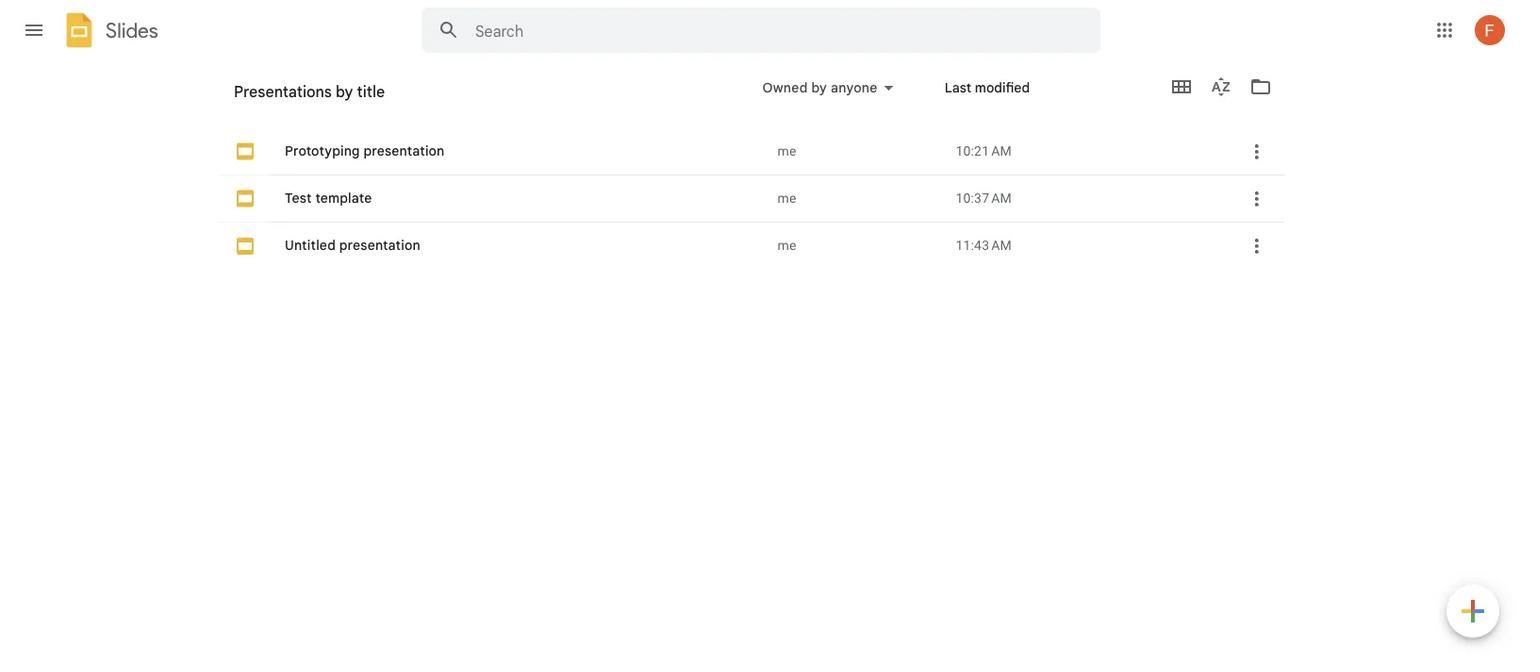 Task type: locate. For each thing, give the bounding box(es) containing it.
1 vertical spatial owned by me element
[[778, 189, 941, 208]]

1 horizontal spatial modified
[[975, 79, 1030, 96]]

anyone
[[831, 79, 878, 96]]

Search bar text field
[[475, 22, 1054, 41]]

0 vertical spatial presentation
[[364, 143, 445, 159]]

me inside "untitled presentation" "option"
[[778, 238, 797, 253]]

last
[[945, 79, 972, 96], [828, 91, 855, 107]]

by
[[812, 79, 828, 96], [336, 82, 353, 101], [323, 90, 338, 106]]

10:21 am
[[956, 143, 1012, 159]]

None search field
[[422, 8, 1101, 53]]

by inside heading
[[336, 82, 353, 101]]

3 owned by me element from the top
[[778, 236, 941, 255]]

1 horizontal spatial last
[[945, 79, 972, 96]]

presentation down 'template' at the left top of page
[[339, 237, 421, 254]]

2 presentations from the top
[[234, 90, 320, 106]]

owned by me element
[[778, 142, 941, 161], [778, 189, 941, 208], [778, 236, 941, 255]]

owned by me element for untitled presentation
[[778, 236, 941, 255]]

last up 10:21 am
[[945, 79, 972, 96]]

test template option
[[219, 99, 1285, 664]]

me for untitled presentation
[[778, 238, 797, 253]]

main menu image
[[23, 19, 45, 42]]

untitled presentation option
[[219, 146, 1285, 664]]

presentation inside option
[[364, 143, 445, 159]]

last modified right owned
[[828, 91, 914, 107]]

2 vertical spatial owned by me element
[[778, 236, 941, 255]]

modified
[[975, 79, 1030, 96], [859, 91, 914, 107]]

list box containing prototyping presentation
[[219, 51, 1285, 664]]

presentations inside presentations by title heading
[[234, 82, 332, 101]]

1 presentations by title from the top
[[234, 82, 385, 101]]

create new presentation image
[[1447, 585, 1500, 642]]

presentation for prototyping presentation
[[364, 143, 445, 159]]

last modified
[[945, 79, 1030, 96], [828, 91, 914, 107]]

list box
[[219, 51, 1285, 664]]

slides link
[[60, 11, 158, 53]]

me inside prototyping presentation option
[[778, 143, 797, 159]]

presentation for untitled presentation
[[339, 237, 421, 254]]

presentation inside "option"
[[339, 237, 421, 254]]

search image
[[430, 11, 468, 49]]

presentations for last modified
[[234, 82, 332, 101]]

3 me from the top
[[778, 238, 797, 253]]

last modified up 10:21 am
[[945, 79, 1030, 96]]

0 vertical spatial me
[[778, 143, 797, 159]]

by right owned
[[812, 79, 828, 96]]

by for prototyping
[[323, 90, 338, 106]]

presentations
[[234, 82, 332, 101], [234, 90, 320, 106]]

by up prototyping presentation
[[336, 82, 353, 101]]

0 vertical spatial owned by me element
[[778, 142, 941, 161]]

me
[[778, 143, 797, 159], [778, 191, 797, 206], [778, 238, 797, 253]]

me inside 'test template' option
[[778, 191, 797, 206]]

1 vertical spatial me
[[778, 191, 797, 206]]

2 vertical spatial me
[[778, 238, 797, 253]]

me for test template
[[778, 191, 797, 206]]

template
[[316, 190, 372, 207]]

last opened by me 10:21 am element
[[956, 142, 1217, 161]]

title inside presentations by title heading
[[357, 82, 385, 101]]

owned by anyone button
[[751, 76, 906, 99]]

last right owned
[[828, 91, 855, 107]]

presentations by title inside presentations by title heading
[[234, 82, 385, 101]]

1 me from the top
[[778, 143, 797, 159]]

2 owned by me element from the top
[[778, 189, 941, 208]]

last opened by me 10:37 am element
[[956, 189, 1217, 208]]

1 owned by me element from the top
[[778, 142, 941, 161]]

by inside popup button
[[812, 79, 828, 96]]

1 vertical spatial presentation
[[339, 237, 421, 254]]

presentation
[[364, 143, 445, 159], [339, 237, 421, 254]]

title for last
[[357, 82, 385, 101]]

presentation up 'template' at the left top of page
[[364, 143, 445, 159]]

prototyping
[[285, 143, 360, 159]]

2 me from the top
[[778, 191, 797, 206]]

title
[[357, 82, 385, 101], [342, 90, 366, 106]]

0 horizontal spatial modified
[[859, 91, 914, 107]]

presentations by title
[[234, 82, 385, 101], [234, 90, 366, 106]]

2 presentations by title from the top
[[234, 90, 366, 106]]

by up prototyping
[[323, 90, 338, 106]]

1 horizontal spatial last modified
[[945, 79, 1030, 96]]

1 presentations from the top
[[234, 82, 332, 101]]

by for last
[[336, 82, 353, 101]]



Task type: vqa. For each thing, say whether or not it's contained in the screenshot.
Required Question "ELEMENT"
no



Task type: describe. For each thing, give the bounding box(es) containing it.
slides
[[106, 18, 158, 43]]

untitled presentation
[[285, 237, 421, 254]]

owned by anyone
[[763, 79, 878, 96]]

0 horizontal spatial last
[[828, 91, 855, 107]]

owned
[[763, 79, 808, 96]]

last opened by me 11:43 am element
[[956, 236, 1217, 255]]

untitled
[[285, 237, 336, 254]]

10:37 am
[[956, 191, 1012, 206]]

title for prototyping
[[342, 90, 366, 106]]

test template
[[285, 190, 372, 207]]

prototyping presentation
[[285, 143, 445, 159]]

test
[[285, 190, 312, 207]]

owned by me element for test template
[[778, 189, 941, 208]]

owned by me element for prototyping presentation
[[778, 142, 941, 161]]

presentations for prototyping presentation
[[234, 90, 320, 106]]

presentations by title for last modified
[[234, 82, 385, 101]]

prototyping presentation option
[[219, 51, 1285, 664]]

11:43 am
[[956, 238, 1012, 253]]

0 horizontal spatial last modified
[[828, 91, 914, 107]]

presentations by title heading
[[219, 60, 722, 121]]

me for prototyping presentation
[[778, 143, 797, 159]]

presentations by title for prototyping presentation
[[234, 90, 366, 106]]



